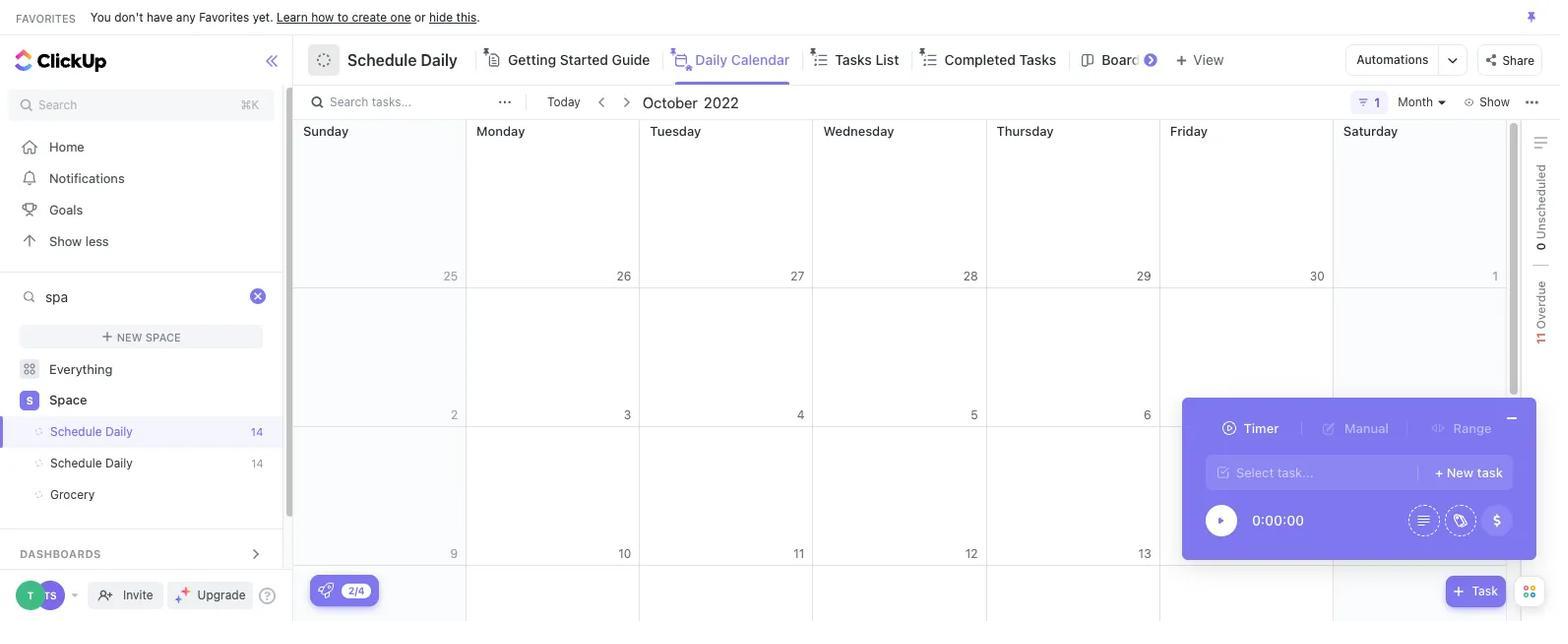 Task type: vqa. For each thing, say whether or not it's contained in the screenshot.
Completed Tasks 'Link'
yes



Task type: describe. For each thing, give the bounding box(es) containing it.
1 inside 1 dropdown button
[[1375, 94, 1381, 110]]

thursday
[[997, 123, 1054, 139]]

completed tasks
[[945, 51, 1057, 68]]

⌘k
[[241, 97, 259, 112]]

getting started guide link
[[508, 35, 658, 85]]

2
[[451, 407, 458, 422]]

select task... button
[[1206, 455, 1416, 490]]

5
[[971, 407, 978, 422]]

spaces
[[20, 290, 65, 303]]

share
[[1503, 53, 1535, 68]]

tasks...
[[372, 95, 412, 109]]

task
[[1472, 584, 1499, 599]]

manual
[[1345, 420, 1389, 436]]

automations
[[1357, 52, 1429, 67]]

daily down space link on the left bottom of page
[[105, 424, 133, 439]]

completed
[[945, 51, 1016, 68]]

one
[[390, 9, 411, 24]]

t
[[27, 590, 34, 602]]

don't
[[114, 9, 143, 24]]

29
[[1137, 268, 1152, 283]]

schedule daily for 1st schedule daily link from the top of the sidebar navigation
[[50, 424, 133, 439]]

daily calendar link
[[696, 35, 798, 85]]

onboarding checklist button image
[[318, 583, 334, 599]]

tasks list link
[[835, 35, 907, 85]]

learn
[[277, 9, 308, 24]]

goals
[[49, 201, 83, 217]]

today
[[547, 95, 581, 109]]

board link
[[1102, 35, 1148, 85]]

schedule daily for first schedule daily link from the bottom of the sidebar navigation
[[50, 456, 133, 471]]

sunday
[[303, 123, 349, 139]]

daily inside button
[[421, 51, 458, 69]]

create
[[352, 9, 387, 24]]

wednesday
[[824, 123, 895, 139]]

1 vertical spatial space
[[49, 392, 87, 408]]

tasks list
[[835, 51, 899, 68]]

goals link
[[0, 194, 283, 225]]

+ new task
[[1435, 465, 1503, 480]]

Search tasks... text field
[[330, 89, 493, 116]]

notifications link
[[0, 162, 283, 194]]

everything
[[49, 361, 113, 377]]

search for search tasks...
[[330, 95, 369, 109]]

task...
[[1278, 464, 1314, 480]]

calendar
[[731, 51, 790, 68]]

learn how to create one link
[[277, 9, 411, 24]]

26
[[617, 268, 631, 283]]

dashboards
[[20, 547, 101, 560]]

invite
[[123, 588, 153, 603]]

to
[[337, 9, 349, 24]]

28
[[964, 268, 978, 283]]

daily up grocery link
[[105, 456, 133, 471]]

grid containing sunday
[[292, 120, 1507, 621]]

search tasks...
[[330, 95, 412, 109]]

started
[[560, 51, 608, 68]]

overdue
[[1534, 281, 1548, 333]]

row containing 9
[[293, 427, 1507, 566]]

row containing 2
[[293, 288, 1507, 427]]

how
[[311, 9, 334, 24]]

hide
[[429, 9, 453, 24]]

0 horizontal spatial 11
[[794, 546, 805, 561]]

14 for 1st schedule daily link from the top of the sidebar navigation
[[251, 425, 263, 438]]

27
[[791, 268, 805, 283]]

0 horizontal spatial favorites
[[16, 11, 76, 24]]

october 2022
[[643, 93, 739, 111]]

schedule daily inside the 'schedule daily' button
[[348, 51, 458, 69]]

completed tasks link
[[945, 35, 1065, 85]]

monday
[[477, 123, 525, 139]]

1 horizontal spatial new
[[1447, 465, 1474, 480]]

show for show less
[[49, 233, 82, 249]]

3
[[624, 407, 631, 422]]

show button
[[1458, 91, 1516, 114]]

this
[[456, 9, 477, 24]]

month button
[[1392, 91, 1454, 114]]

12
[[966, 546, 978, 561]]

0 vertical spatial 11
[[1534, 333, 1548, 344]]

or
[[414, 9, 426, 24]]

1 horizontal spatial favorites
[[199, 9, 249, 24]]

select task...
[[1237, 464, 1314, 480]]

sidebar navigation
[[0, 35, 298, 621]]

.
[[477, 9, 480, 24]]

hide this link
[[429, 9, 477, 24]]

list
[[876, 51, 899, 68]]

upgrade link
[[167, 582, 254, 609]]

daily calendar
[[696, 51, 790, 68]]

month
[[1398, 95, 1434, 109]]

schedule daily button
[[340, 38, 458, 82]]

any
[[176, 9, 196, 24]]



Task type: locate. For each thing, give the bounding box(es) containing it.
have
[[147, 9, 173, 24]]

6
[[1144, 407, 1152, 422]]

schedule daily up the grocery
[[50, 456, 133, 471]]

1 inside row
[[1493, 268, 1499, 283]]

0 vertical spatial space
[[145, 330, 181, 343]]

range
[[1454, 420, 1492, 436]]

schedule daily link
[[0, 416, 244, 448], [0, 448, 244, 479]]

search inside sidebar navigation
[[38, 97, 77, 112]]

2/4
[[349, 584, 365, 596]]

new inside sidebar navigation
[[117, 330, 142, 343]]

saturday
[[1344, 123, 1399, 139]]

row containing 25
[[293, 120, 1507, 288]]

new right +
[[1447, 465, 1474, 480]]

tuesday
[[650, 123, 701, 139]]

1 row from the top
[[293, 120, 1507, 288]]

tasks right completed
[[1020, 51, 1057, 68]]

2 vertical spatial schedule
[[50, 456, 102, 471]]

0 horizontal spatial search
[[38, 97, 77, 112]]

0 vertical spatial 1
[[1375, 94, 1381, 110]]

0 horizontal spatial show
[[49, 233, 82, 249]]

1 tasks from the left
[[835, 51, 872, 68]]

show down share "button"
[[1480, 95, 1510, 109]]

schedule daily down everything
[[50, 424, 133, 439]]

select
[[1237, 464, 1274, 480]]

schedule for 1st schedule daily link from the top of the sidebar navigation
[[50, 424, 102, 439]]

0
[[1534, 243, 1548, 251]]

notifications
[[49, 170, 125, 186]]

show down goals
[[49, 233, 82, 249]]

guide
[[612, 51, 650, 68]]

unscheduled
[[1534, 164, 1548, 243]]

search up sunday
[[330, 95, 369, 109]]

row
[[293, 120, 1507, 288], [293, 288, 1507, 427], [293, 427, 1507, 566], [293, 566, 1507, 621]]

1 horizontal spatial tasks
[[1020, 51, 1057, 68]]

sparkle svg 2 image
[[175, 596, 182, 603]]

schedule
[[348, 51, 417, 69], [50, 424, 102, 439], [50, 456, 102, 471]]

1 schedule daily link from the top
[[0, 416, 244, 448]]

2 schedule daily link from the top
[[0, 448, 244, 479]]

show
[[1480, 95, 1510, 109], [49, 233, 82, 249]]

1 up "saturday"
[[1375, 94, 1381, 110]]

favorites left you
[[16, 11, 76, 24]]

13
[[1139, 546, 1152, 561]]

show inside sidebar navigation
[[49, 233, 82, 249]]

grocery link
[[0, 479, 244, 511]]

show inside dropdown button
[[1480, 95, 1510, 109]]

favorites right any
[[199, 9, 249, 24]]

0 vertical spatial 14
[[251, 425, 263, 438]]

schedule daily link up grocery link
[[0, 416, 244, 448]]

1 vertical spatial 1
[[1493, 268, 1499, 283]]

new space
[[117, 330, 181, 343]]

ts
[[44, 590, 57, 602]]

4 row from the top
[[293, 566, 1507, 621]]

view button
[[1160, 48, 1230, 72]]

1 button
[[1351, 91, 1388, 114]]

0 horizontal spatial 1
[[1375, 94, 1381, 110]]

view
[[1194, 51, 1224, 68]]

timer
[[1244, 420, 1279, 436]]

4
[[797, 407, 805, 422]]

30
[[1310, 268, 1325, 283]]

daily
[[421, 51, 458, 69], [696, 51, 728, 68], [105, 424, 133, 439], [105, 456, 133, 471]]

Filter Lists, Docs, & Folders text field
[[45, 282, 246, 311]]

25
[[444, 268, 458, 283]]

space up everything link
[[145, 330, 181, 343]]

you don't have any favorites yet. learn how to create one or hide this .
[[90, 9, 480, 24]]

new up everything link
[[117, 330, 142, 343]]

today button
[[543, 93, 585, 112]]

0 horizontal spatial tasks
[[835, 51, 872, 68]]

sparkle svg 1 image
[[181, 587, 191, 597]]

schedule daily link up the grocery
[[0, 448, 244, 479]]

2 row from the top
[[293, 288, 1507, 427]]

space link
[[49, 385, 265, 416]]

1 vertical spatial new
[[1447, 465, 1474, 480]]

1 horizontal spatial 11
[[1534, 333, 1548, 344]]

0 vertical spatial new
[[117, 330, 142, 343]]

show less
[[49, 233, 109, 249]]

0 vertical spatial schedule
[[348, 51, 417, 69]]

daily up 2022
[[696, 51, 728, 68]]

new
[[117, 330, 142, 343], [1447, 465, 1474, 480]]

14
[[251, 425, 263, 438], [252, 457, 263, 470]]

grocery
[[50, 487, 95, 502]]

1 horizontal spatial search
[[330, 95, 369, 109]]

search up home
[[38, 97, 77, 112]]

1 vertical spatial 14
[[252, 457, 263, 470]]

schedule inside button
[[348, 51, 417, 69]]

cell
[[986, 566, 1161, 621]]

2022
[[704, 93, 739, 111]]

show for show
[[1480, 95, 1510, 109]]

upgrade
[[197, 588, 246, 603]]

everything link
[[0, 353, 283, 385]]

11
[[1534, 333, 1548, 344], [794, 546, 805, 561]]

0:00:00
[[1252, 512, 1305, 529]]

1 vertical spatial 11
[[794, 546, 805, 561]]

1
[[1375, 94, 1381, 110], [1493, 268, 1499, 283]]

1 vertical spatial schedule
[[50, 424, 102, 439]]

1 vertical spatial schedule daily
[[50, 424, 133, 439]]

automations button
[[1347, 45, 1439, 75]]

october
[[643, 93, 698, 111]]

1 horizontal spatial 1
[[1493, 268, 1499, 283]]

favorites
[[199, 9, 249, 24], [16, 11, 76, 24]]

daily down hide on the top of the page
[[421, 51, 458, 69]]

10
[[618, 546, 631, 561]]

0 vertical spatial show
[[1480, 95, 1510, 109]]

onboarding checklist button element
[[318, 583, 334, 599]]

1 horizontal spatial show
[[1480, 95, 1510, 109]]

tasks left list
[[835, 51, 872, 68]]

14 for first schedule daily link from the bottom of the sidebar navigation
[[252, 457, 263, 470]]

+
[[1435, 465, 1444, 480]]

2 tasks from the left
[[1020, 51, 1057, 68]]

getting
[[508, 51, 556, 68]]

home link
[[0, 131, 283, 162]]

share button
[[1478, 44, 1543, 76]]

clear search image
[[251, 289, 265, 303]]

less
[[85, 233, 109, 249]]

0 horizontal spatial space
[[49, 392, 87, 408]]

2 vertical spatial schedule daily
[[50, 456, 133, 471]]

schedule for first schedule daily link from the bottom of the sidebar navigation
[[50, 456, 102, 471]]

getting started guide
[[508, 51, 650, 68]]

grid
[[292, 120, 1507, 621]]

search for search
[[38, 97, 77, 112]]

0 horizontal spatial new
[[117, 330, 142, 343]]

3 row from the top
[[293, 427, 1507, 566]]

0 vertical spatial schedule daily
[[348, 51, 458, 69]]

schedule daily up tasks...
[[348, 51, 458, 69]]

1 vertical spatial show
[[49, 233, 82, 249]]

tasks
[[835, 51, 872, 68], [1020, 51, 1057, 68]]

1 horizontal spatial space
[[145, 330, 181, 343]]

board
[[1102, 51, 1141, 68]]

1 left overdue
[[1493, 268, 1499, 283]]

space down everything
[[49, 392, 87, 408]]

9
[[450, 546, 458, 561]]

friday
[[1170, 123, 1208, 139]]



